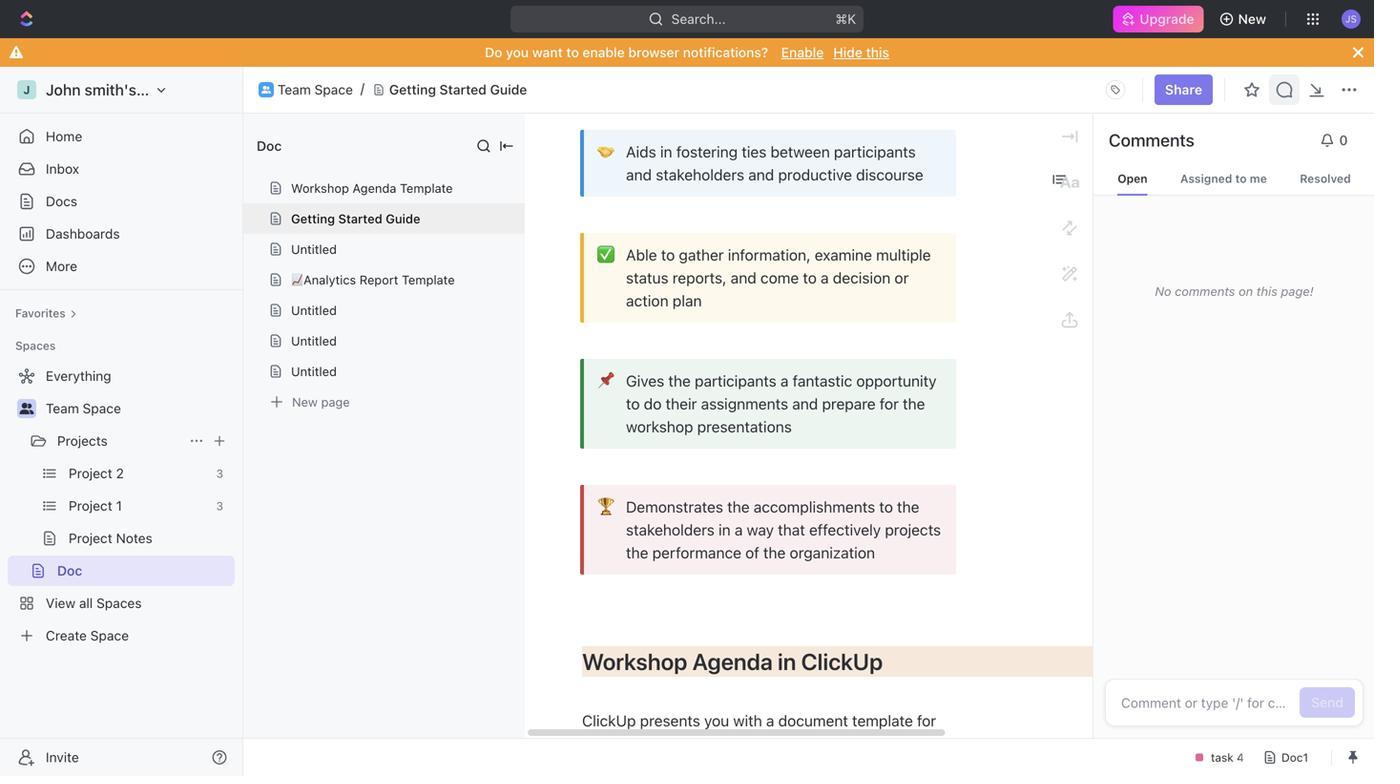 Task type: vqa. For each thing, say whether or not it's contained in the screenshot.
Enter Username 'text box'
no



Task type: describe. For each thing, give the bounding box(es) containing it.
typical
[[582, 758, 628, 776]]

projects
[[57, 433, 108, 449]]

create space
[[46, 628, 129, 644]]

to left me
[[1236, 172, 1248, 185]]

resolved
[[1301, 172, 1352, 185]]

template for workshop agenda template
[[400, 181, 453, 195]]

started for share
[[440, 82, 487, 97]]

all
[[710, 758, 727, 776]]

user group image
[[262, 86, 271, 93]]

the down opportunity
[[903, 395, 926, 413]]

new for new
[[1239, 11, 1267, 27]]

reports,
[[673, 269, 727, 287]]

started for new page
[[338, 211, 383, 226]]

2 vertical spatial you
[[731, 758, 757, 776]]

action
[[626, 292, 669, 310]]

space for user group image
[[83, 401, 121, 416]]

project 2
[[69, 465, 124, 481]]

1 horizontal spatial clickup
[[802, 648, 883, 675]]

✅
[[598, 244, 615, 265]]

project 1 link
[[69, 491, 209, 521]]

2 horizontal spatial in
[[778, 648, 797, 675]]

no
[[1156, 284, 1172, 298]]

stakeholders inside demonstrates the accomplishments to the stakeholders in a way that effectively projects the performance of the organization
[[626, 521, 715, 539]]

discourse
[[857, 166, 924, 184]]

4 untitled from the top
[[291, 364, 337, 379]]

decision
[[833, 269, 891, 287]]

new page
[[292, 395, 350, 409]]

the right of
[[764, 544, 786, 562]]

1 untitled from the top
[[291, 242, 337, 256]]

view
[[46, 595, 76, 611]]

clickup inside clickup presents you with a document template for the workshop agenda. this template functions like a typical document. all you need to do is access t
[[582, 712, 636, 730]]

is
[[839, 758, 850, 776]]

favorites
[[15, 306, 66, 320]]

guide for new page
[[386, 211, 421, 226]]

able to gather information, examine multiple status reports, and come to a decision or action plan
[[626, 246, 936, 310]]

in inside demonstrates the accomplishments to the stakeholders in a way that effectively projects the performance of the organization
[[719, 521, 731, 539]]

open
[[1118, 172, 1148, 185]]

2 untitled from the top
[[291, 303, 337, 317]]

sidebar navigation
[[0, 67, 247, 776]]

this
[[744, 735, 773, 753]]

do you want to enable browser notifications? enable hide this
[[485, 44, 890, 60]]

all
[[79, 595, 93, 611]]

the up projects at the bottom of page
[[898, 498, 920, 516]]

project notes link
[[69, 523, 231, 554]]

new for new page
[[292, 395, 318, 409]]

page!
[[1282, 284, 1314, 298]]

team space link for user group icon
[[278, 82, 353, 98]]

in inside aids in fostering ties between participants and stakeholders and productive discourse
[[661, 143, 673, 161]]

0 horizontal spatial spaces
[[15, 339, 56, 352]]

able
[[626, 246, 657, 264]]

2
[[116, 465, 124, 481]]

docs link
[[8, 186, 235, 217]]

js
[[1346, 13, 1358, 24]]

examine
[[815, 246, 873, 264]]

the up way
[[728, 498, 750, 516]]

performance
[[653, 544, 742, 562]]

docs
[[46, 193, 77, 209]]

organization
[[790, 544, 876, 562]]

do
[[485, 44, 503, 60]]

inbox link
[[8, 154, 235, 184]]

team space for user group icon
[[278, 82, 353, 97]]

accomplishments
[[754, 498, 876, 516]]

effectively
[[810, 521, 881, 539]]

space for user group icon
[[315, 82, 353, 97]]

workspace
[[140, 81, 220, 99]]

do inside gives the participants a fantastic opportunity to do their assignments and prepare for the workshop presentations
[[644, 395, 662, 413]]

ties
[[742, 143, 767, 161]]

and down aids
[[626, 166, 652, 184]]

workshop inside clickup presents you with a document template for the workshop agenda. this template functions like a typical document. all you need to do is access t
[[609, 735, 679, 753]]

john smith's workspace, , element
[[17, 80, 36, 99]]

stakeholders inside aids in fostering ties between participants and stakeholders and productive discourse
[[656, 166, 745, 184]]

🤝
[[598, 141, 615, 162]]

like
[[910, 735, 934, 753]]

3 for 1
[[216, 499, 223, 513]]

home link
[[8, 121, 235, 152]]

with
[[734, 712, 763, 730]]

participants inside gives the participants a fantastic opportunity to do their assignments and prepare for the workshop presentations
[[695, 372, 777, 390]]

comments
[[1176, 284, 1236, 298]]

a inside gives the participants a fantastic opportunity to do their assignments and prepare for the workshop presentations
[[781, 372, 789, 390]]

no comments on this page!
[[1156, 284, 1314, 298]]

create
[[46, 628, 87, 644]]

and inside gives the participants a fantastic opportunity to do their assignments and prepare for the workshop presentations
[[793, 395, 819, 413]]

to right the able
[[661, 246, 675, 264]]

more
[[46, 258, 77, 274]]

dropdown menu image
[[1101, 74, 1131, 105]]

share
[[1166, 82, 1203, 97]]

team for team space link for user group image
[[46, 401, 79, 416]]

aids
[[626, 143, 657, 161]]

page
[[321, 395, 350, 409]]

1 vertical spatial template
[[777, 735, 838, 753]]

doc inside doc link
[[57, 563, 82, 579]]

way
[[747, 521, 774, 539]]

functions
[[842, 735, 906, 753]]

and inside "able to gather information, examine multiple status reports, and come to a decision or action plan"
[[731, 269, 757, 287]]

0 vertical spatial template
[[853, 712, 914, 730]]

for inside gives the participants a fantastic opportunity to do their assignments and prepare for the workshop presentations
[[880, 395, 899, 413]]

upgrade link
[[1114, 6, 1205, 32]]

document
[[779, 712, 849, 730]]

the inside clickup presents you with a document template for the workshop agenda. this template functions like a typical document. all you need to do is access t
[[582, 735, 605, 753]]

hide
[[834, 44, 863, 60]]

to right the "want"
[[567, 44, 579, 60]]

to inside clickup presents you with a document template for the workshop agenda. this template functions like a typical document. all you need to do is access t
[[799, 758, 813, 776]]

project for project 2
[[69, 465, 112, 481]]

john
[[46, 81, 81, 99]]

participants inside aids in fostering ties between participants and stakeholders and productive discourse
[[834, 143, 916, 161]]

upgrade
[[1140, 11, 1195, 27]]

between
[[771, 143, 830, 161]]

smith's
[[85, 81, 136, 99]]

productive
[[779, 166, 853, 184]]



Task type: locate. For each thing, give the bounding box(es) containing it.
to up projects at the bottom of page
[[880, 498, 894, 516]]

and down information,
[[731, 269, 757, 287]]

spaces down favorites
[[15, 339, 56, 352]]

for up like
[[918, 712, 937, 730]]

0 horizontal spatial for
[[880, 395, 899, 413]]

a right like
[[938, 735, 946, 753]]

participants up assignments
[[695, 372, 777, 390]]

0 vertical spatial for
[[880, 395, 899, 413]]

1 horizontal spatial spaces
[[96, 595, 142, 611]]

workshop
[[626, 418, 694, 436]]

0 vertical spatial doc
[[257, 138, 282, 154]]

space right user group icon
[[315, 82, 353, 97]]

0 vertical spatial getting
[[389, 82, 436, 97]]

0 vertical spatial team space
[[278, 82, 353, 97]]

0 horizontal spatial team
[[46, 401, 79, 416]]

template for 📈analytics report template
[[402, 273, 455, 287]]

1 horizontal spatial in
[[719, 521, 731, 539]]

projects link
[[57, 426, 181, 456]]

0 horizontal spatial do
[[644, 395, 662, 413]]

team space link right user group icon
[[278, 82, 353, 98]]

to inside gives the participants a fantastic opportunity to do their assignments and prepare for the workshop presentations
[[626, 395, 640, 413]]

workshop up 📈analytics
[[291, 181, 349, 195]]

0 horizontal spatial you
[[506, 44, 529, 60]]

project down project 1
[[69, 530, 112, 546]]

1 vertical spatial agenda
[[693, 648, 773, 675]]

1 vertical spatial you
[[705, 712, 730, 730]]

the down "demonstrates" in the bottom of the page
[[626, 544, 649, 562]]

that
[[778, 521, 806, 539]]

0 horizontal spatial clickup
[[582, 712, 636, 730]]

need
[[761, 758, 795, 776]]

project 1
[[69, 498, 122, 514]]

team space
[[278, 82, 353, 97], [46, 401, 121, 416]]

📌
[[598, 370, 615, 391]]

team right user group image
[[46, 401, 79, 416]]

1 vertical spatial getting started guide
[[291, 211, 421, 226]]

team space inside sidebar navigation
[[46, 401, 121, 416]]

projects
[[885, 521, 942, 539]]

agenda.
[[683, 735, 740, 753]]

project
[[69, 465, 112, 481], [69, 498, 112, 514], [69, 530, 112, 546]]

1 horizontal spatial guide
[[490, 82, 527, 97]]

new
[[1239, 11, 1267, 27], [292, 395, 318, 409]]

1 vertical spatial team space
[[46, 401, 121, 416]]

a right the with
[[767, 712, 775, 730]]

dashboards link
[[8, 219, 235, 249]]

assigned to me
[[1181, 172, 1268, 185]]

in up document
[[778, 648, 797, 675]]

a
[[821, 269, 829, 287], [781, 372, 789, 390], [735, 521, 743, 539], [767, 712, 775, 730], [938, 735, 946, 753]]

0 vertical spatial getting started guide
[[389, 82, 527, 97]]

3 for 2
[[216, 467, 223, 480]]

for down opportunity
[[880, 395, 899, 413]]

0 vertical spatial clickup
[[802, 648, 883, 675]]

new right upgrade
[[1239, 11, 1267, 27]]

spaces inside tree
[[96, 595, 142, 611]]

0 horizontal spatial guide
[[386, 211, 421, 226]]

0 horizontal spatial participants
[[695, 372, 777, 390]]

2 vertical spatial in
[[778, 648, 797, 675]]

template down document
[[777, 735, 838, 753]]

do up the workshop
[[644, 395, 662, 413]]

and
[[626, 166, 652, 184], [749, 166, 775, 184], [731, 269, 757, 287], [793, 395, 819, 413]]

in right aids
[[661, 143, 673, 161]]

1 vertical spatial space
[[83, 401, 121, 416]]

for inside clickup presents you with a document template for the workshop agenda. this template functions like a typical document. all you need to do is access t
[[918, 712, 937, 730]]

agenda up the with
[[693, 648, 773, 675]]

1 vertical spatial 3
[[216, 499, 223, 513]]

team inside tree
[[46, 401, 79, 416]]

2 horizontal spatial you
[[731, 758, 757, 776]]

doc link
[[57, 556, 231, 586]]

0 vertical spatial you
[[506, 44, 529, 60]]

3
[[216, 467, 223, 480], [216, 499, 223, 513]]

0 vertical spatial 3
[[216, 467, 223, 480]]

and down fantastic
[[793, 395, 819, 413]]

come
[[761, 269, 799, 287]]

demonstrates the accomplishments to the stakeholders in a way that effectively projects the performance of the organization
[[626, 498, 946, 562]]

1 horizontal spatial doc
[[257, 138, 282, 154]]

project for project notes
[[69, 530, 112, 546]]

1 horizontal spatial participants
[[834, 143, 916, 161]]

document.
[[632, 758, 706, 776]]

view all spaces link
[[8, 588, 231, 619]]

1 vertical spatial participants
[[695, 372, 777, 390]]

dashboards
[[46, 226, 120, 242]]

0 vertical spatial participants
[[834, 143, 916, 161]]

gives
[[626, 372, 665, 390]]

0 horizontal spatial team space
[[46, 401, 121, 416]]

to inside demonstrates the accomplishments to the stakeholders in a way that effectively projects the performance of the organization
[[880, 498, 894, 516]]

0 vertical spatial project
[[69, 465, 112, 481]]

team space link
[[278, 82, 353, 98], [46, 393, 231, 424]]

workshop up presents
[[582, 648, 688, 675]]

0 horizontal spatial in
[[661, 143, 673, 161]]

want
[[533, 44, 563, 60]]

on
[[1239, 284, 1254, 298]]

clickup up "typical"
[[582, 712, 636, 730]]

assignments
[[701, 395, 789, 413]]

the up "typical"
[[582, 735, 605, 753]]

to right need
[[799, 758, 813, 776]]

0 vertical spatial in
[[661, 143, 673, 161]]

3 untitled from the top
[[291, 334, 337, 348]]

project left 1
[[69, 498, 112, 514]]

1 vertical spatial stakeholders
[[626, 521, 715, 539]]

in left way
[[719, 521, 731, 539]]

0 vertical spatial team
[[278, 82, 311, 97]]

0 vertical spatial guide
[[490, 82, 527, 97]]

1 vertical spatial started
[[338, 211, 383, 226]]

getting started guide for share
[[389, 82, 527, 97]]

spaces up create space link
[[96, 595, 142, 611]]

enable
[[782, 44, 824, 60]]

guide down do on the left top of the page
[[490, 82, 527, 97]]

1 vertical spatial new
[[292, 395, 318, 409]]

notifications?
[[683, 44, 769, 60]]

🏆
[[598, 496, 615, 517]]

for
[[880, 395, 899, 413], [918, 712, 937, 730]]

presents
[[640, 712, 701, 730]]

project inside project notes link
[[69, 530, 112, 546]]

team space link up projects link
[[46, 393, 231, 424]]

1 horizontal spatial getting
[[389, 82, 436, 97]]

doc up view
[[57, 563, 82, 579]]

guide down workshop agenda template
[[386, 211, 421, 226]]

started down do on the left top of the page
[[440, 82, 487, 97]]

a inside demonstrates the accomplishments to the stakeholders in a way that effectively projects the performance of the organization
[[735, 521, 743, 539]]

1 vertical spatial doc
[[57, 563, 82, 579]]

clickup up document
[[802, 648, 883, 675]]

getting for new page
[[291, 211, 335, 226]]

user group image
[[20, 403, 34, 414]]

project 2 link
[[69, 458, 209, 489]]

0 horizontal spatial template
[[777, 735, 838, 753]]

0 vertical spatial this
[[867, 44, 890, 60]]

workshop agenda template
[[291, 181, 453, 195]]

1 vertical spatial this
[[1257, 284, 1278, 298]]

a left fantastic
[[781, 372, 789, 390]]

3 up project notes link
[[216, 499, 223, 513]]

a down examine
[[821, 269, 829, 287]]

1 horizontal spatial new
[[1239, 11, 1267, 27]]

0 horizontal spatial team space link
[[46, 393, 231, 424]]

invite
[[46, 750, 79, 765]]

new left page
[[292, 395, 318, 409]]

project for project 1
[[69, 498, 112, 514]]

stakeholders down "demonstrates" in the bottom of the page
[[626, 521, 715, 539]]

send button
[[1301, 687, 1356, 718]]

1 vertical spatial in
[[719, 521, 731, 539]]

template up "functions"
[[853, 712, 914, 730]]

doc down user group icon
[[257, 138, 282, 154]]

2 vertical spatial space
[[90, 628, 129, 644]]

team space right user group icon
[[278, 82, 353, 97]]

project inside project 2 link
[[69, 465, 112, 481]]

browser
[[629, 44, 680, 60]]

0 horizontal spatial agenda
[[353, 181, 397, 195]]

search...
[[672, 11, 726, 27]]

workshop up "document."
[[609, 735, 679, 753]]

project inside project 1 link
[[69, 498, 112, 514]]

1 horizontal spatial for
[[918, 712, 937, 730]]

clickup presents you with a document template for the workshop agenda. this template functions like a typical document. all you need to do is access t
[[582, 712, 955, 776]]

assigned
[[1181, 172, 1233, 185]]

status
[[626, 269, 669, 287]]

stakeholders down fostering
[[656, 166, 745, 184]]

1 vertical spatial team
[[46, 401, 79, 416]]

1 vertical spatial for
[[918, 712, 937, 730]]

0 vertical spatial workshop
[[291, 181, 349, 195]]

home
[[46, 128, 82, 144]]

comments
[[1110, 130, 1195, 150]]

clickup
[[802, 648, 883, 675], [582, 712, 636, 730]]

a left way
[[735, 521, 743, 539]]

send
[[1312, 695, 1344, 710]]

getting started guide down do on the left top of the page
[[389, 82, 527, 97]]

0 vertical spatial space
[[315, 82, 353, 97]]

2 project from the top
[[69, 498, 112, 514]]

0 horizontal spatial started
[[338, 211, 383, 226]]

stakeholders
[[656, 166, 745, 184], [626, 521, 715, 539]]

agenda up 📈analytics report template
[[353, 181, 397, 195]]

you right do on the left top of the page
[[506, 44, 529, 60]]

1 horizontal spatial you
[[705, 712, 730, 730]]

1 vertical spatial do
[[817, 758, 835, 776]]

tree containing everything
[[8, 361, 235, 651]]

you up 'agenda.'
[[705, 712, 730, 730]]

1 horizontal spatial template
[[853, 712, 914, 730]]

1 vertical spatial getting
[[291, 211, 335, 226]]

and down the ties
[[749, 166, 775, 184]]

tree inside sidebar navigation
[[8, 361, 235, 651]]

team space for user group image
[[46, 401, 121, 416]]

1 vertical spatial project
[[69, 498, 112, 514]]

1 horizontal spatial agenda
[[693, 648, 773, 675]]

1 vertical spatial spaces
[[96, 595, 142, 611]]

team space link for user group image
[[46, 393, 231, 424]]

workshop for workshop agenda template
[[291, 181, 349, 195]]

this right on
[[1257, 284, 1278, 298]]

agenda for in
[[693, 648, 773, 675]]

team space up projects
[[46, 401, 121, 416]]

tree
[[8, 361, 235, 651]]

do left is
[[817, 758, 835, 776]]

j
[[23, 83, 30, 96]]

spaces
[[15, 339, 56, 352], [96, 595, 142, 611]]

fostering
[[677, 143, 738, 161]]

do inside clickup presents you with a document template for the workshop agenda. this template functions like a typical document. all you need to do is access t
[[817, 758, 835, 776]]

presentations
[[698, 418, 792, 436]]

1 horizontal spatial team space
[[278, 82, 353, 97]]

0 vertical spatial template
[[400, 181, 453, 195]]

1 horizontal spatial team
[[278, 82, 311, 97]]

enable
[[583, 44, 625, 60]]

1 vertical spatial guide
[[386, 211, 421, 226]]

create space link
[[8, 621, 231, 651]]

team right user group icon
[[278, 82, 311, 97]]

gives the participants a fantastic opportunity to do their assignments and prepare for the workshop presentations
[[626, 372, 941, 436]]

1 vertical spatial template
[[402, 273, 455, 287]]

1 vertical spatial workshop
[[582, 648, 688, 675]]

new inside button
[[1239, 11, 1267, 27]]

0 vertical spatial spaces
[[15, 339, 56, 352]]

me
[[1251, 172, 1268, 185]]

3 right project 2 link
[[216, 467, 223, 480]]

agenda
[[353, 181, 397, 195], [693, 648, 773, 675]]

0 button
[[1313, 125, 1361, 156]]

template
[[853, 712, 914, 730], [777, 735, 838, 753]]

to down gives
[[626, 395, 640, 413]]

a inside "able to gather information, examine multiple status reports, and come to a decision or action plan"
[[821, 269, 829, 287]]

everything
[[46, 368, 111, 384]]

0 vertical spatial new
[[1239, 11, 1267, 27]]

workshop
[[291, 181, 349, 195], [582, 648, 688, 675], [609, 735, 679, 753]]

the up their
[[669, 372, 691, 390]]

0 vertical spatial team space link
[[278, 82, 353, 98]]

1 horizontal spatial started
[[440, 82, 487, 97]]

1 3 from the top
[[216, 467, 223, 480]]

1 vertical spatial team space link
[[46, 393, 231, 424]]

inbox
[[46, 161, 79, 177]]

started down workshop agenda template
[[338, 211, 383, 226]]

1 horizontal spatial do
[[817, 758, 835, 776]]

📈analytics report template
[[291, 273, 455, 287]]

0 horizontal spatial doc
[[57, 563, 82, 579]]

js button
[[1337, 4, 1367, 34]]

do
[[644, 395, 662, 413], [817, 758, 835, 776]]

getting for share
[[389, 82, 436, 97]]

participants up discourse
[[834, 143, 916, 161]]

getting
[[389, 82, 436, 97], [291, 211, 335, 226]]

0 vertical spatial agenda
[[353, 181, 397, 195]]

2 vertical spatial workshop
[[609, 735, 679, 753]]

⌘k
[[836, 11, 857, 27]]

agenda for template
[[353, 181, 397, 195]]

space down view all spaces link
[[90, 628, 129, 644]]

1
[[116, 498, 122, 514]]

getting started guide for new page
[[291, 211, 421, 226]]

2 vertical spatial project
[[69, 530, 112, 546]]

aids in fostering ties between participants and stakeholders and productive discourse
[[626, 143, 924, 184]]

📈analytics
[[291, 273, 356, 287]]

0 vertical spatial started
[[440, 82, 487, 97]]

0 horizontal spatial getting
[[291, 211, 335, 226]]

to right "come"
[[803, 269, 817, 287]]

doc
[[257, 138, 282, 154], [57, 563, 82, 579]]

0 horizontal spatial new
[[292, 395, 318, 409]]

getting started guide down workshop agenda template
[[291, 211, 421, 226]]

0 vertical spatial stakeholders
[[656, 166, 745, 184]]

of
[[746, 544, 760, 562]]

participants
[[834, 143, 916, 161], [695, 372, 777, 390]]

guide for share
[[490, 82, 527, 97]]

0 horizontal spatial this
[[867, 44, 890, 60]]

everything link
[[8, 361, 231, 391]]

team for team space link associated with user group icon
[[278, 82, 311, 97]]

1 vertical spatial clickup
[[582, 712, 636, 730]]

0 vertical spatial do
[[644, 395, 662, 413]]

this
[[867, 44, 890, 60], [1257, 284, 1278, 298]]

project left 2
[[69, 465, 112, 481]]

2 3 from the top
[[216, 499, 223, 513]]

0
[[1340, 132, 1349, 148]]

3 project from the top
[[69, 530, 112, 546]]

plan
[[673, 292, 702, 310]]

project notes
[[69, 530, 153, 546]]

this right hide on the right of page
[[867, 44, 890, 60]]

1 project from the top
[[69, 465, 112, 481]]

1 horizontal spatial team space link
[[278, 82, 353, 98]]

1 horizontal spatial this
[[1257, 284, 1278, 298]]

report
[[360, 273, 399, 287]]

workshop for workshop agenda in clickup
[[582, 648, 688, 675]]

space down everything link
[[83, 401, 121, 416]]

you right all
[[731, 758, 757, 776]]

their
[[666, 395, 697, 413]]



